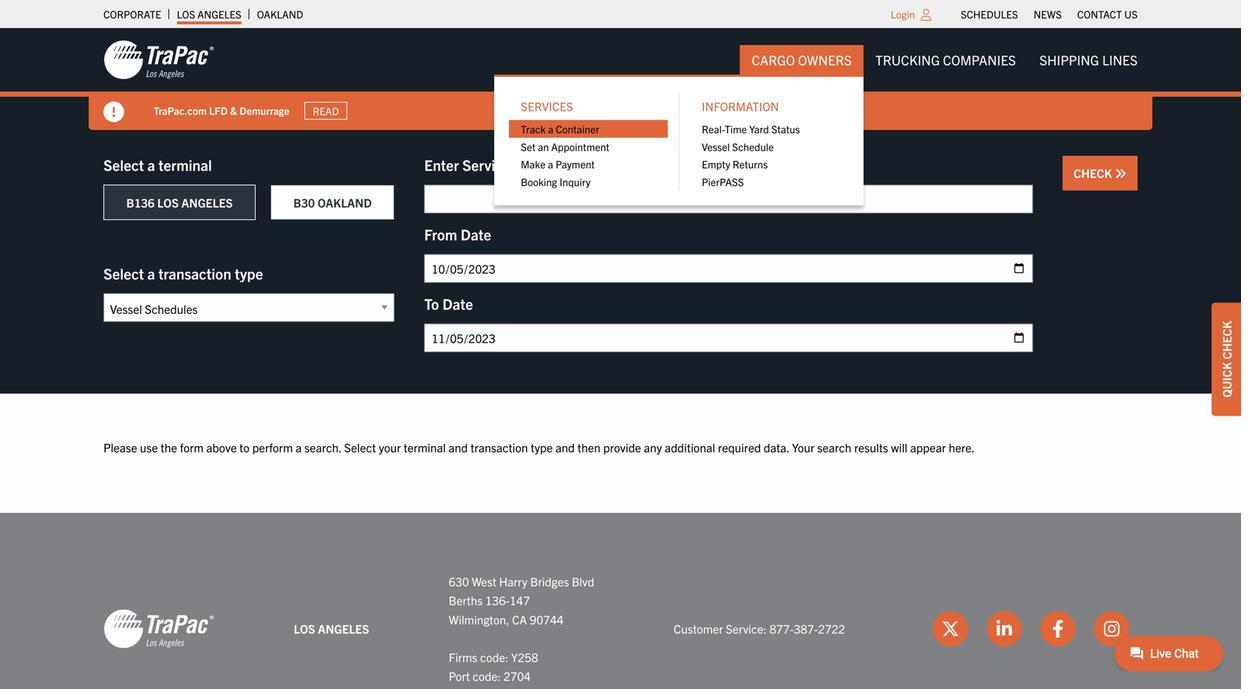 Task type: describe. For each thing, give the bounding box(es) containing it.
us
[[1124, 7, 1138, 21]]

cargo owners
[[752, 51, 852, 68]]

0 vertical spatial code:
[[480, 650, 509, 665]]

quick check link
[[1212, 303, 1241, 416]]

above
[[206, 440, 237, 455]]

login link
[[891, 7, 915, 21]]

firms code:  y258 port code:  2704
[[449, 650, 538, 683]]

lfd
[[209, 104, 228, 117]]

2 vertical spatial select
[[344, 440, 376, 455]]

90744
[[530, 612, 564, 627]]

track a container set an appointment make a payment booking inquiry
[[521, 122, 610, 188]]

2704
[[504, 669, 531, 683]]

returns
[[733, 157, 768, 171]]

will
[[891, 440, 908, 455]]

menu bar containing cargo owners
[[494, 45, 1150, 205]]

data.
[[764, 440, 789, 455]]

use
[[140, 440, 158, 455]]

owners
[[798, 51, 852, 68]]

quick
[[1219, 362, 1234, 398]]

make a payment link
[[509, 155, 668, 173]]

2 vertical spatial angeles
[[318, 621, 369, 636]]

quick check
[[1219, 321, 1234, 398]]

1 vertical spatial angeles
[[182, 195, 233, 210]]

empty returns link
[[690, 155, 849, 173]]

set
[[521, 140, 536, 153]]

corporate
[[103, 7, 161, 21]]

vessel
[[702, 140, 730, 153]]

630 west harry bridges blvd berths 136-147 wilmington, ca 90744
[[449, 574, 594, 627]]

1 vertical spatial los
[[157, 195, 179, 210]]

los angeles link
[[177, 4, 241, 24]]

menu for services
[[509, 120, 668, 190]]

2722
[[818, 621, 845, 636]]

solid image
[[1115, 168, 1127, 180]]

select a terminal
[[103, 156, 212, 174]]

container
[[556, 122, 599, 136]]

then
[[578, 440, 601, 455]]

news
[[1034, 7, 1062, 21]]

additional
[[665, 440, 715, 455]]

please use the form above to perform a search. select your terminal and transaction type and then provide any additional required data. your search results will appear here.
[[103, 440, 975, 455]]

to
[[424, 294, 439, 313]]

0 horizontal spatial services
[[462, 156, 517, 174]]

&
[[230, 104, 237, 117]]

1 vertical spatial oakland
[[318, 195, 372, 210]]

the
[[161, 440, 177, 455]]

any
[[644, 440, 662, 455]]

banner containing cargo owners
[[0, 28, 1241, 205]]

to
[[240, 440, 250, 455]]

perform
[[252, 440, 293, 455]]

select for select a terminal
[[103, 156, 144, 174]]

pierpass
[[702, 175, 744, 188]]

contact
[[1077, 7, 1122, 21]]

real-
[[702, 122, 725, 136]]

date for to date
[[442, 294, 473, 313]]

a left search.
[[296, 440, 302, 455]]

0 vertical spatial terminal
[[158, 156, 212, 174]]

pierpass link
[[690, 173, 849, 190]]

status
[[772, 122, 800, 136]]

shipping lines link
[[1028, 45, 1150, 75]]

2 and from the left
[[556, 440, 575, 455]]

menu for information
[[690, 120, 849, 190]]

customer
[[674, 621, 723, 636]]

services menu item
[[509, 92, 668, 190]]

booking inquiry link
[[509, 173, 668, 190]]

your
[[379, 440, 401, 455]]

trucking
[[876, 51, 940, 68]]

read
[[313, 104, 339, 117]]

trucking companies
[[876, 51, 1016, 68]]

contact us link
[[1077, 4, 1138, 24]]

lines
[[1102, 51, 1138, 68]]

shipping
[[1040, 51, 1099, 68]]

wilmington,
[[449, 612, 509, 627]]

contact us
[[1077, 7, 1138, 21]]

vessel schedule link
[[690, 138, 849, 155]]

cargo owners menu item
[[494, 45, 864, 205]]

387-
[[794, 621, 818, 636]]

0 horizontal spatial type
[[235, 264, 263, 283]]

appear
[[910, 440, 946, 455]]

0 vertical spatial los angeles
[[177, 7, 241, 21]]

0 vertical spatial oakland
[[257, 7, 303, 21]]

required
[[718, 440, 761, 455]]

1 los angeles image from the top
[[103, 39, 214, 81]]

from date
[[424, 225, 491, 243]]

select for select a transaction type
[[103, 264, 144, 283]]

630
[[449, 574, 469, 589]]

track a container link
[[509, 120, 668, 138]]

schedules
[[961, 7, 1018, 21]]

your
[[792, 440, 815, 455]]

light image
[[921, 9, 931, 21]]

cargo
[[752, 51, 795, 68]]

trucking companies link
[[864, 45, 1028, 75]]

1 vertical spatial terminal
[[404, 440, 446, 455]]

set an appointment link
[[509, 138, 668, 155]]

a for track a container set an appointment make a payment booking inquiry
[[548, 122, 553, 136]]

a for select a terminal
[[147, 156, 155, 174]]

1 and from the left
[[449, 440, 468, 455]]

west
[[472, 574, 497, 589]]

news link
[[1034, 4, 1062, 24]]

appointment
[[551, 140, 610, 153]]

footer containing 630 west harry bridges blvd
[[0, 513, 1241, 689]]

information link
[[690, 92, 849, 120]]



Task type: vqa. For each thing, say whether or not it's contained in the screenshot.
transaction
yes



Task type: locate. For each thing, give the bounding box(es) containing it.
1 horizontal spatial oakland
[[318, 195, 372, 210]]

corporate link
[[103, 4, 161, 24]]

date
[[461, 225, 491, 243], [442, 294, 473, 313]]

terminal
[[158, 156, 212, 174], [404, 440, 446, 455]]

date for from date
[[461, 225, 491, 243]]

services inside menu item
[[521, 99, 573, 113]]

0 vertical spatial check
[[1074, 165, 1115, 180]]

check button
[[1063, 156, 1138, 191]]

los
[[177, 7, 195, 21], [157, 195, 179, 210], [294, 621, 315, 636]]

menu
[[494, 75, 864, 205], [509, 120, 668, 190], [690, 120, 849, 190]]

code:
[[480, 650, 509, 665], [473, 669, 501, 683]]

firms
[[449, 650, 477, 665]]

ca
[[512, 612, 527, 627]]

menu containing services
[[494, 75, 864, 205]]

type
[[235, 264, 263, 283], [531, 440, 553, 455]]

1 vertical spatial check
[[1219, 321, 1234, 360]]

147
[[510, 593, 530, 608]]

To Date date field
[[424, 324, 1033, 352]]

oakland right los angeles link
[[257, 7, 303, 21]]

angeles
[[198, 7, 241, 21], [182, 195, 233, 210], [318, 621, 369, 636]]

oakland
[[257, 7, 303, 21], [318, 195, 372, 210]]

a right track
[[548, 122, 553, 136]]

terminal up b136 los angeles
[[158, 156, 212, 174]]

form
[[180, 440, 204, 455]]

real-time yard status vessel schedule empty returns pierpass
[[702, 122, 800, 188]]

service:
[[726, 621, 767, 636]]

services left make
[[462, 156, 517, 174]]

empty
[[702, 157, 730, 171]]

oakland link
[[257, 4, 303, 24]]

1 vertical spatial services
[[462, 156, 517, 174]]

menu containing track a container
[[509, 120, 668, 190]]

services link
[[509, 92, 668, 120]]

track a container menu item
[[509, 120, 668, 138]]

1 vertical spatial date
[[442, 294, 473, 313]]

a for select a transaction type
[[147, 264, 155, 283]]

companies
[[943, 51, 1016, 68]]

877-
[[770, 621, 794, 636]]

date right to
[[442, 294, 473, 313]]

0 vertical spatial select
[[103, 156, 144, 174]]

los angeles image
[[103, 39, 214, 81], [103, 608, 214, 650]]

b30
[[293, 195, 315, 210]]

read link
[[304, 102, 347, 120]]

select a transaction type
[[103, 264, 263, 283]]

and right your
[[449, 440, 468, 455]]

0 vertical spatial date
[[461, 225, 491, 243]]

check
[[1074, 165, 1115, 180], [1219, 321, 1234, 360]]

information
[[702, 99, 779, 113]]

code: up '2704'
[[480, 650, 509, 665]]

0 vertical spatial los
[[177, 7, 195, 21]]

1 vertical spatial los angeles
[[294, 621, 369, 636]]

and left then
[[556, 440, 575, 455]]

angeles inside los angeles link
[[198, 7, 241, 21]]

code: right port
[[473, 669, 501, 683]]

and
[[449, 440, 468, 455], [556, 440, 575, 455]]

1 horizontal spatial transaction
[[471, 440, 528, 455]]

track
[[521, 122, 546, 136]]

From Date date field
[[424, 254, 1033, 283]]

0 horizontal spatial transaction
[[158, 264, 231, 283]]

0 horizontal spatial check
[[1074, 165, 1115, 180]]

please
[[103, 440, 137, 455]]

0 horizontal spatial oakland
[[257, 7, 303, 21]]

0 vertical spatial services
[[521, 99, 573, 113]]

blvd
[[572, 574, 594, 589]]

make
[[521, 157, 546, 171]]

0 vertical spatial type
[[235, 264, 263, 283]]

from
[[424, 225, 457, 243]]

enter
[[424, 156, 459, 174]]

y258
[[511, 650, 538, 665]]

0 vertical spatial menu bar
[[953, 4, 1146, 24]]

1 horizontal spatial terminal
[[404, 440, 446, 455]]

terminal right your
[[404, 440, 446, 455]]

1 vertical spatial select
[[103, 264, 144, 283]]

menu containing real-time yard status
[[690, 120, 849, 190]]

harry
[[499, 574, 528, 589]]

1 horizontal spatial and
[[556, 440, 575, 455]]

Enter Services text field
[[424, 185, 1033, 214]]

1 vertical spatial transaction
[[471, 440, 528, 455]]

0 vertical spatial transaction
[[158, 264, 231, 283]]

an
[[538, 140, 549, 153]]

1 horizontal spatial check
[[1219, 321, 1234, 360]]

banner
[[0, 28, 1241, 205]]

0 horizontal spatial los angeles
[[177, 7, 241, 21]]

0 vertical spatial angeles
[[198, 7, 241, 21]]

date right the "from"
[[461, 225, 491, 243]]

payment
[[556, 157, 595, 171]]

port
[[449, 669, 470, 683]]

enter services
[[424, 156, 517, 174]]

booking
[[521, 175, 557, 188]]

1 vertical spatial menu bar
[[494, 45, 1150, 205]]

footer
[[0, 513, 1241, 689]]

a up b136
[[147, 156, 155, 174]]

menu bar
[[953, 4, 1146, 24], [494, 45, 1150, 205]]

yard
[[749, 122, 769, 136]]

1 horizontal spatial type
[[531, 440, 553, 455]]

select up b136
[[103, 156, 144, 174]]

2 los angeles image from the top
[[103, 608, 214, 650]]

menu for cargo owners
[[494, 75, 864, 205]]

time
[[725, 122, 747, 136]]

trapac.com
[[154, 104, 207, 117]]

2 vertical spatial los
[[294, 621, 315, 636]]

services up track
[[521, 99, 573, 113]]

select left your
[[344, 440, 376, 455]]

cargo owners link
[[740, 45, 864, 75]]

0 vertical spatial los angeles image
[[103, 39, 214, 81]]

login
[[891, 7, 915, 21]]

1 vertical spatial type
[[531, 440, 553, 455]]

solid image
[[103, 102, 124, 122]]

to date
[[424, 294, 473, 313]]

a
[[548, 122, 553, 136], [147, 156, 155, 174], [548, 157, 553, 171], [147, 264, 155, 283], [296, 440, 302, 455]]

demurrage
[[240, 104, 290, 117]]

inquiry
[[560, 175, 591, 188]]

information menu item
[[690, 92, 849, 190]]

schedules link
[[961, 4, 1018, 24]]

select
[[103, 156, 144, 174], [103, 264, 144, 283], [344, 440, 376, 455]]

check inside button
[[1074, 165, 1115, 180]]

trapac.com lfd & demurrage
[[154, 104, 290, 117]]

1 horizontal spatial los angeles
[[294, 621, 369, 636]]

schedule
[[732, 140, 774, 153]]

los angeles
[[177, 7, 241, 21], [294, 621, 369, 636]]

search.
[[304, 440, 342, 455]]

0 horizontal spatial and
[[449, 440, 468, 455]]

b30 oakland
[[293, 195, 372, 210]]

a right make
[[548, 157, 553, 171]]

transaction
[[158, 264, 231, 283], [471, 440, 528, 455]]

b136
[[126, 195, 155, 210]]

1 horizontal spatial services
[[521, 99, 573, 113]]

here.
[[949, 440, 975, 455]]

1 vertical spatial code:
[[473, 669, 501, 683]]

real-time yard status link
[[690, 120, 849, 138]]

0 horizontal spatial terminal
[[158, 156, 212, 174]]

search
[[817, 440, 852, 455]]

oakland right b30
[[318, 195, 372, 210]]

a down b136
[[147, 264, 155, 283]]

menu bar containing schedules
[[953, 4, 1146, 24]]

select down b136
[[103, 264, 144, 283]]

1 vertical spatial los angeles image
[[103, 608, 214, 650]]



